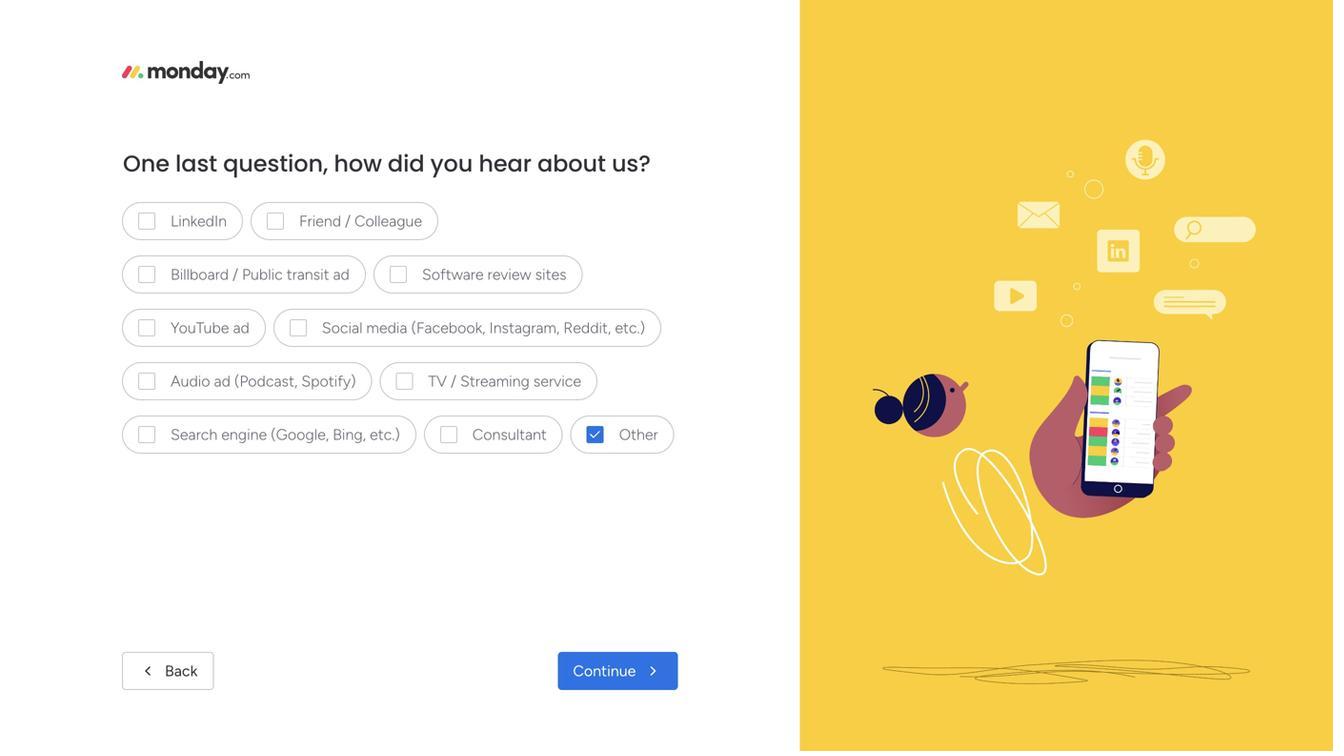 Task type: vqa. For each thing, say whether or not it's contained in the screenshot.
2-5
no



Task type: describe. For each thing, give the bounding box(es) containing it.
(podcast,
[[234, 372, 298, 390]]

bing,
[[333, 426, 366, 444]]

search engine (google, bing, etc.) button
[[122, 416, 416, 454]]

other
[[619, 426, 658, 444]]

youtube ad
[[171, 319, 250, 337]]

/ for tv
[[451, 372, 457, 390]]

how did you hear about us? image
[[800, 0, 1334, 751]]

search engine (google, bing, etc.)
[[171, 426, 400, 444]]

/ for billboard
[[233, 265, 238, 284]]

media
[[366, 319, 408, 337]]

how
[[334, 148, 382, 180]]

linkedin
[[171, 212, 227, 230]]

about
[[538, 148, 606, 180]]

audio
[[171, 372, 210, 390]]

reddit,
[[564, 319, 611, 337]]

billboard
[[171, 265, 229, 284]]

youtube ad button
[[122, 309, 266, 347]]

consultant button
[[424, 416, 563, 454]]

friend
[[299, 212, 341, 230]]

public
[[242, 265, 283, 284]]

continue
[[573, 662, 636, 680]]

engine
[[221, 426, 267, 444]]

consultant
[[473, 426, 547, 444]]

etc.) inside button
[[615, 319, 645, 337]]

back button
[[122, 652, 214, 690]]

back
[[165, 662, 198, 680]]

did
[[388, 148, 425, 180]]

billboard / public transit ad
[[171, 265, 350, 284]]

social
[[322, 319, 363, 337]]

other button
[[571, 416, 675, 454]]

sites
[[535, 265, 567, 284]]

social media (facebook, instagram, reddit, etc.)
[[322, 319, 645, 337]]

etc.) inside button
[[370, 426, 400, 444]]

tv / streaming service button
[[380, 362, 598, 400]]

last
[[175, 148, 217, 180]]



Task type: locate. For each thing, give the bounding box(es) containing it.
one
[[123, 148, 170, 180]]

0 horizontal spatial etc.)
[[370, 426, 400, 444]]

etc.)
[[615, 319, 645, 337], [370, 426, 400, 444]]

streaming
[[460, 372, 530, 390]]

review
[[488, 265, 532, 284]]

1 vertical spatial ad
[[233, 319, 250, 337]]

/ right friend
[[345, 212, 351, 230]]

colleague
[[355, 212, 422, 230]]

2 vertical spatial ad
[[214, 372, 231, 390]]

software review sites button
[[374, 255, 583, 294]]

us?
[[612, 148, 651, 180]]

ad
[[333, 265, 350, 284], [233, 319, 250, 337], [214, 372, 231, 390]]

logo image
[[122, 61, 250, 84]]

1 horizontal spatial ad
[[233, 319, 250, 337]]

0 vertical spatial ad
[[333, 265, 350, 284]]

1 horizontal spatial /
[[345, 212, 351, 230]]

etc.) right reddit,
[[615, 319, 645, 337]]

youtube
[[171, 319, 229, 337]]

/ for friend
[[345, 212, 351, 230]]

ad inside the youtube ad button
[[233, 319, 250, 337]]

/ inside friend / colleague button
[[345, 212, 351, 230]]

software
[[422, 265, 484, 284]]

etc.) right bing,
[[370, 426, 400, 444]]

0 vertical spatial etc.)
[[615, 319, 645, 337]]

ad right the transit
[[333, 265, 350, 284]]

instagram,
[[489, 319, 560, 337]]

continue button
[[558, 652, 678, 690]]

0 horizontal spatial /
[[233, 265, 238, 284]]

search
[[171, 426, 218, 444]]

hear
[[479, 148, 532, 180]]

ad for audio ad (podcast, spotify)
[[214, 372, 231, 390]]

/ right tv
[[451, 372, 457, 390]]

ad right youtube
[[233, 319, 250, 337]]

software review sites
[[422, 265, 567, 284]]

2 horizontal spatial ad
[[333, 265, 350, 284]]

2 horizontal spatial /
[[451, 372, 457, 390]]

social media (facebook, instagram, reddit, etc.) button
[[273, 309, 662, 347]]

linkedin button
[[122, 202, 243, 240]]

ad inside billboard / public transit ad button
[[333, 265, 350, 284]]

0 horizontal spatial ad
[[214, 372, 231, 390]]

transit
[[287, 265, 329, 284]]

spotify)
[[301, 372, 356, 390]]

1 vertical spatial /
[[233, 265, 238, 284]]

you
[[431, 148, 473, 180]]

/
[[345, 212, 351, 230], [233, 265, 238, 284], [451, 372, 457, 390]]

ad right audio
[[214, 372, 231, 390]]

question,
[[223, 148, 328, 180]]

audio ad (podcast, spotify)
[[171, 372, 356, 390]]

/ inside tv / streaming service button
[[451, 372, 457, 390]]

(facebook,
[[411, 319, 486, 337]]

friend / colleague button
[[251, 202, 439, 240]]

(google,
[[271, 426, 329, 444]]

audio ad (podcast, spotify) button
[[122, 362, 372, 400]]

ad for youtube ad
[[233, 319, 250, 337]]

one last question, how did you hear about us?
[[123, 148, 651, 180]]

ad inside audio ad (podcast, spotify) button
[[214, 372, 231, 390]]

2 vertical spatial /
[[451, 372, 457, 390]]

0 vertical spatial /
[[345, 212, 351, 230]]

1 vertical spatial etc.)
[[370, 426, 400, 444]]

/ left the 'public'
[[233, 265, 238, 284]]

tv / streaming service
[[429, 372, 582, 390]]

tv
[[429, 372, 447, 390]]

1 horizontal spatial etc.)
[[615, 319, 645, 337]]

service
[[534, 372, 582, 390]]

/ inside billboard / public transit ad button
[[233, 265, 238, 284]]

billboard / public transit ad button
[[122, 255, 366, 294]]

friend / colleague
[[299, 212, 422, 230]]



